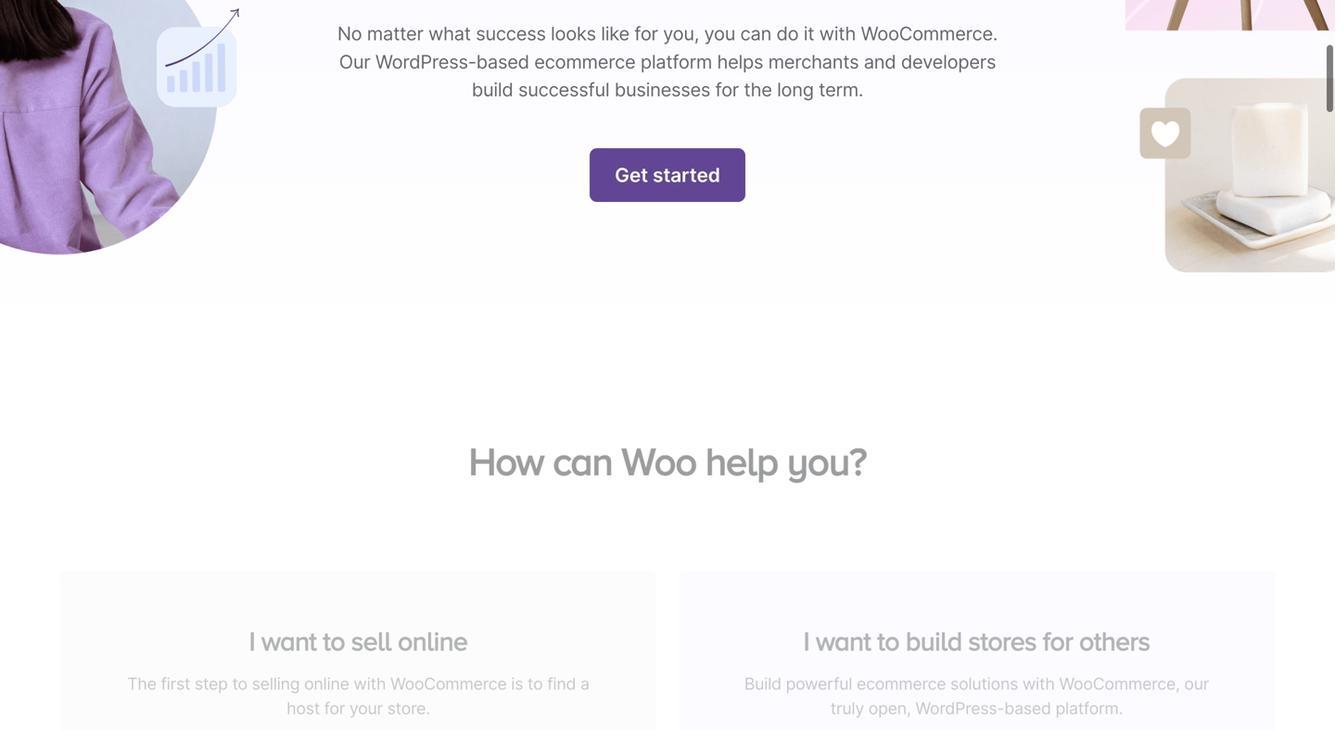 Task type: locate. For each thing, give the bounding box(es) containing it.
to
[[323, 613, 345, 642], [877, 613, 899, 642], [232, 661, 247, 681], [528, 661, 543, 681]]

0 vertical spatial build
[[472, 78, 513, 101]]

0 vertical spatial wordpress-
[[375, 50, 476, 73]]

successful
[[518, 78, 609, 101]]

businesses
[[614, 78, 710, 101]]

can left woo
[[553, 428, 613, 471]]

for right host
[[324, 686, 345, 706]]

what
[[428, 22, 471, 45]]

is
[[511, 661, 523, 681]]

the
[[127, 661, 156, 681]]

1 vertical spatial online
[[304, 661, 349, 681]]

0 horizontal spatial with
[[354, 661, 386, 681]]

to right is
[[528, 661, 543, 681]]

1 horizontal spatial online
[[398, 613, 468, 642]]

1 horizontal spatial with
[[819, 22, 856, 45]]

ecommerce down looks
[[534, 50, 635, 73]]

2 i from the left
[[803, 613, 809, 642]]

developers
[[901, 50, 996, 73]]

0 vertical spatial can
[[740, 22, 771, 45]]

i for i want to sell online
[[249, 613, 255, 642]]

sell
[[351, 613, 391, 642]]

get
[[615, 163, 648, 187]]

0 vertical spatial ecommerce
[[534, 50, 635, 73]]

to right step
[[232, 661, 247, 681]]

0 horizontal spatial i
[[249, 613, 255, 642]]

1 horizontal spatial i
[[803, 613, 809, 642]]

with inside build powerful ecommerce solutions with woocommerce, our truly open, wordpress-based platform.
[[1022, 661, 1055, 681]]

selling
[[252, 661, 300, 681]]

build up solutions
[[906, 613, 962, 642]]

ecommerce
[[534, 50, 635, 73], [857, 661, 946, 681]]

i up the powerful
[[803, 613, 809, 642]]

for
[[634, 22, 658, 45], [715, 78, 739, 101], [1043, 613, 1073, 642], [324, 686, 345, 706]]

2 horizontal spatial with
[[1022, 661, 1055, 681]]

online
[[398, 613, 468, 642], [304, 661, 349, 681]]

wordpress- down what
[[375, 50, 476, 73]]

wordpress-
[[375, 50, 476, 73], [915, 686, 1004, 706]]

like
[[601, 22, 629, 45]]

0 horizontal spatial ecommerce
[[534, 50, 635, 73]]

2 want from the left
[[816, 613, 871, 642]]

1 horizontal spatial wordpress-
[[915, 686, 1004, 706]]

1 i from the left
[[249, 613, 255, 642]]

you?
[[787, 428, 866, 471]]

for right like
[[634, 22, 658, 45]]

1 horizontal spatial ecommerce
[[857, 661, 946, 681]]

started
[[653, 163, 720, 187]]

can
[[740, 22, 771, 45], [553, 428, 613, 471]]

1 vertical spatial ecommerce
[[857, 661, 946, 681]]

1 horizontal spatial can
[[740, 22, 771, 45]]

1 vertical spatial build
[[906, 613, 962, 642]]

1 vertical spatial can
[[553, 428, 613, 471]]

helps
[[717, 50, 763, 73]]

build
[[472, 78, 513, 101], [906, 613, 962, 642]]

want up selling
[[261, 613, 317, 642]]

i
[[249, 613, 255, 642], [803, 613, 809, 642]]

can left do
[[740, 22, 771, 45]]

our
[[339, 50, 370, 73]]

with up based platform.
[[1022, 661, 1055, 681]]

merchants
[[768, 50, 859, 73]]

0 horizontal spatial online
[[304, 661, 349, 681]]

for inside the first step to selling online with woocommerce is to find a host for your store.
[[324, 686, 345, 706]]

it
[[804, 22, 814, 45]]

i want to build stores for others
[[803, 613, 1150, 642]]

online up woocommerce
[[398, 613, 468, 642]]

with inside no matter what success looks like for you, you can do it with woocommerce. our wordpress-based ecommerce platform helps merchants and developers build successful businesses for the long term.
[[819, 22, 856, 45]]

wordpress- down solutions
[[915, 686, 1004, 706]]

solutions
[[950, 661, 1018, 681]]

want up the powerful
[[816, 613, 871, 642]]

1 vertical spatial wordpress-
[[915, 686, 1004, 706]]

with right it
[[819, 22, 856, 45]]

no matter what success looks like for you, you can do it with woocommerce. our wordpress-based ecommerce platform helps merchants and developers build successful businesses for the long term.
[[337, 22, 998, 101]]

ecommerce inside no matter what success looks like for you, you can do it with woocommerce. our wordpress-based ecommerce platform helps merchants and developers build successful businesses for the long term.
[[534, 50, 635, 73]]

online up host
[[304, 661, 349, 681]]

store.
[[387, 686, 430, 706]]

the
[[744, 78, 772, 101]]

a
[[580, 661, 589, 681]]

your
[[349, 686, 383, 706]]

build down based
[[472, 78, 513, 101]]

for right stores
[[1043, 613, 1073, 642]]

0 vertical spatial online
[[398, 613, 468, 642]]

1 want from the left
[[261, 613, 317, 642]]

0 horizontal spatial build
[[472, 78, 513, 101]]

with up your
[[354, 661, 386, 681]]

0 horizontal spatial want
[[261, 613, 317, 642]]

ecommerce up open,
[[857, 661, 946, 681]]

with
[[819, 22, 856, 45], [354, 661, 386, 681], [1022, 661, 1055, 681]]

want
[[261, 613, 317, 642], [816, 613, 871, 642]]

0 horizontal spatial wordpress-
[[375, 50, 476, 73]]

host
[[287, 686, 320, 706]]

1 horizontal spatial want
[[816, 613, 871, 642]]

i up selling
[[249, 613, 255, 642]]



Task type: vqa. For each thing, say whether or not it's contained in the screenshot.
Try in the TRY IT FREE FOR 14 DAYS, THEN UPGRADE TO ANY PAID PLAN FOR ONLY $1 FOR YOUR FIRST 3 MONTHS*.
no



Task type: describe. For each thing, give the bounding box(es) containing it.
no
[[337, 22, 362, 45]]

woo
[[622, 428, 696, 471]]

woocommerce
[[390, 661, 507, 681]]

get started
[[615, 163, 720, 187]]

get started link
[[590, 148, 745, 202]]

how can woo help you?
[[469, 428, 866, 471]]

and
[[864, 50, 896, 73]]

looks
[[551, 22, 596, 45]]

others
[[1079, 613, 1150, 642]]

you,
[[663, 22, 699, 45]]

how
[[469, 428, 544, 471]]

want for i want to build stores for others
[[816, 613, 871, 642]]

our
[[1184, 661, 1209, 681]]

to left sell
[[323, 613, 345, 642]]

find
[[547, 661, 576, 681]]

long term.
[[777, 78, 863, 101]]

wordpress- inside build powerful ecommerce solutions with woocommerce, our truly open, wordpress-based platform.
[[915, 686, 1004, 706]]

do
[[776, 22, 799, 45]]

first
[[161, 661, 190, 681]]

success
[[476, 22, 546, 45]]

powerful
[[786, 661, 852, 681]]

help
[[705, 428, 778, 471]]

i for i want to build stores for others
[[803, 613, 809, 642]]

stores
[[968, 613, 1037, 642]]

woocommerce,
[[1059, 661, 1180, 681]]

build powerful ecommerce solutions with woocommerce, our truly open, wordpress-based platform.
[[744, 661, 1209, 706]]

ecommerce inside build powerful ecommerce solutions with woocommerce, our truly open, wordpress-based platform.
[[857, 661, 946, 681]]

1 horizontal spatial build
[[906, 613, 962, 642]]

wordpress- inside no matter what success looks like for you, you can do it with woocommerce. our wordpress-based ecommerce platform helps merchants and developers build successful businesses for the long term.
[[375, 50, 476, 73]]

open,
[[868, 686, 911, 706]]

step
[[195, 661, 228, 681]]

i want to sell online
[[249, 613, 468, 642]]

the first step to selling online with woocommerce is to find a host for your store.
[[127, 661, 589, 706]]

you
[[704, 22, 735, 45]]

build inside no matter what success looks like for you, you can do it with woocommerce. our wordpress-based ecommerce platform helps merchants and developers build successful businesses for the long term.
[[472, 78, 513, 101]]

to up open,
[[877, 613, 899, 642]]

0 horizontal spatial can
[[553, 428, 613, 471]]

matter
[[367, 22, 423, 45]]

build
[[744, 661, 781, 681]]

woocommerce.
[[861, 22, 998, 45]]

for left the
[[715, 78, 739, 101]]

truly
[[830, 686, 864, 706]]

can inside no matter what success looks like for you, you can do it with woocommerce. our wordpress-based ecommerce platform helps merchants and developers build successful businesses for the long term.
[[740, 22, 771, 45]]

based platform.
[[1004, 686, 1123, 706]]

online inside the first step to selling online with woocommerce is to find a host for your store.
[[304, 661, 349, 681]]

platform
[[640, 50, 712, 73]]

based
[[476, 50, 529, 73]]

want for i want to sell online
[[261, 613, 317, 642]]

with inside the first step to selling online with woocommerce is to find a host for your store.
[[354, 661, 386, 681]]



